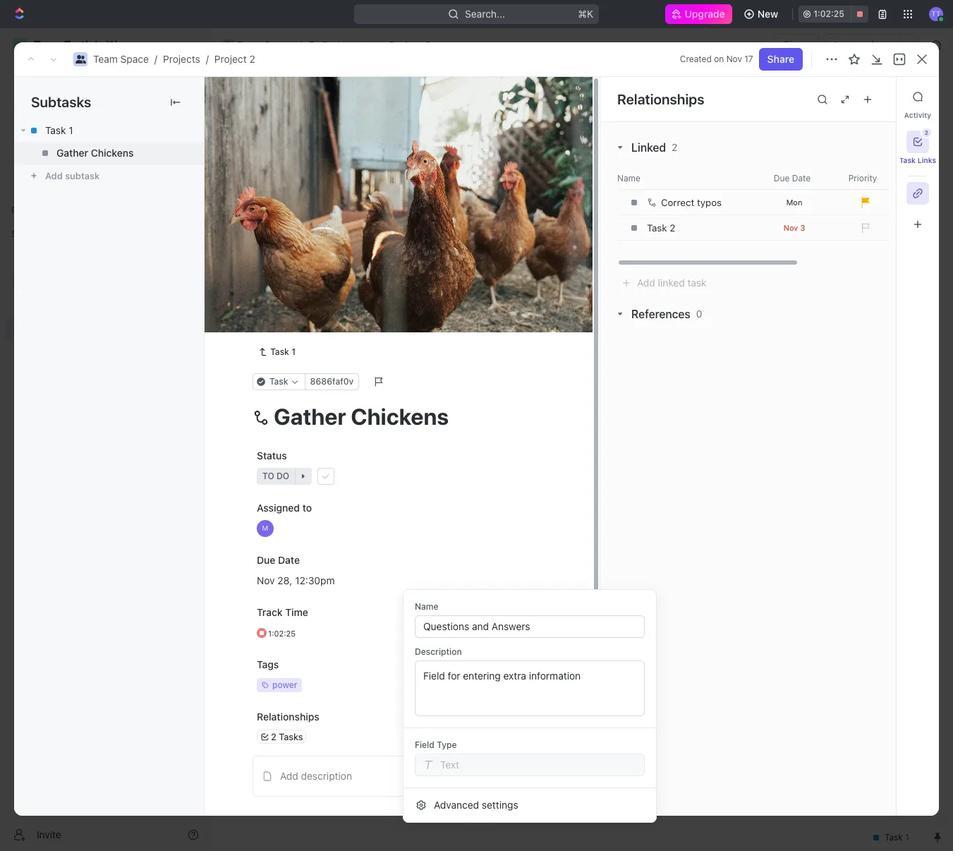 Task type: vqa. For each thing, say whether or not it's contained in the screenshot.
"Workspace"
no



Task type: locate. For each thing, give the bounding box(es) containing it.
relationships
[[617, 91, 705, 107], [257, 710, 320, 722]]

1 vertical spatial to
[[303, 502, 312, 514]]

0 vertical spatial task 1 link
[[14, 119, 204, 142]]

assignees button
[[570, 162, 636, 179]]

1 vertical spatial project
[[214, 53, 247, 65]]

upgrade link
[[665, 4, 732, 24]]

add task button
[[843, 85, 903, 108], [362, 196, 422, 213], [278, 292, 332, 309]]

0 vertical spatial user group image
[[224, 42, 233, 49]]

0 horizontal spatial task 1 link
[[14, 119, 204, 142]]

to do
[[262, 334, 289, 344]]

0 vertical spatial relationships
[[617, 91, 705, 107]]

0 vertical spatial share
[[783, 39, 810, 51]]

1 horizontal spatial project 2
[[389, 39, 431, 51]]

0 horizontal spatial team
[[93, 53, 118, 65]]

projects
[[322, 39, 360, 51], [163, 53, 200, 65]]

0 horizontal spatial name
[[415, 601, 439, 612]]

user group image inside tree
[[14, 277, 25, 285]]

gantt
[[479, 130, 505, 142]]

project 2 link
[[372, 37, 435, 54], [214, 53, 255, 65]]

2 horizontal spatial add task button
[[843, 85, 903, 108]]

1 button down progress
[[316, 244, 335, 258]]

team space link
[[219, 37, 296, 54], [93, 53, 149, 65]]

2 vertical spatial task 1
[[271, 346, 296, 357]]

user group image left team space
[[224, 42, 233, 49]]

project
[[389, 39, 423, 51], [214, 53, 247, 65], [245, 84, 308, 107]]

0 horizontal spatial user group image
[[14, 277, 25, 285]]

⌘k
[[578, 8, 593, 20]]

0 horizontal spatial projects
[[163, 53, 200, 65]]

0 horizontal spatial project 2
[[245, 84, 329, 107]]

0 horizontal spatial space
[[120, 53, 149, 65]]

task 1 up task 2 on the top of page
[[284, 245, 313, 257]]

1 horizontal spatial relationships
[[617, 91, 705, 107]]

Select... text field
[[440, 754, 637, 776]]

2
[[425, 39, 431, 51], [249, 53, 255, 65], [313, 84, 324, 107], [925, 129, 929, 136], [672, 141, 678, 153], [335, 199, 340, 210], [670, 222, 676, 234], [308, 270, 314, 282], [305, 334, 310, 344], [271, 731, 276, 742]]

task 1 link
[[14, 119, 204, 142], [253, 344, 301, 360]]

to left do
[[262, 334, 274, 344]]

1 vertical spatial add task
[[379, 199, 416, 210]]

favorites
[[11, 205, 49, 215]]

0 horizontal spatial to
[[262, 334, 274, 344]]

1 horizontal spatial projects link
[[305, 37, 363, 54]]

add description button
[[258, 765, 540, 787]]

share right 17
[[768, 53, 795, 65]]

1 vertical spatial task 1 link
[[253, 344, 301, 360]]

0 vertical spatial project 2
[[389, 39, 431, 51]]

1 vertical spatial user group image
[[14, 277, 25, 285]]

description
[[301, 770, 352, 782]]

new button
[[738, 3, 787, 25]]

2 vertical spatial project
[[245, 84, 308, 107]]

Search tasks... text field
[[778, 160, 919, 181]]

add task down the 'calendar'
[[379, 199, 416, 210]]

to right assigned
[[303, 502, 312, 514]]

add task button down calendar link
[[362, 196, 422, 213]]

task 1 up dashboards
[[45, 124, 73, 136]]

1 vertical spatial space
[[120, 53, 149, 65]]

projects link
[[305, 37, 363, 54], [163, 53, 200, 65]]

1 horizontal spatial team
[[237, 39, 262, 51]]

calendar
[[360, 130, 402, 142]]

2 tasks
[[271, 731, 303, 742]]

0 horizontal spatial projects link
[[163, 53, 200, 65]]

calendar link
[[357, 127, 402, 146]]

nov
[[727, 54, 742, 64]]

8686faf0v button
[[305, 373, 359, 390]]

add task down task 2 on the top of page
[[284, 294, 326, 306]]

space for team space / projects / project 2
[[120, 53, 149, 65]]

add left description
[[280, 770, 298, 782]]

0 vertical spatial project
[[389, 39, 423, 51]]

list
[[317, 130, 334, 142]]

1
[[69, 124, 73, 136], [308, 245, 313, 257], [329, 246, 333, 256], [331, 270, 335, 281], [292, 346, 296, 357]]

name down 'linked'
[[617, 173, 641, 183]]

add task button down automations button
[[843, 85, 903, 108]]

1 horizontal spatial name
[[617, 173, 641, 183]]

0 horizontal spatial add task button
[[278, 292, 332, 309]]

/
[[299, 39, 302, 51], [366, 39, 369, 51], [154, 53, 157, 65], [206, 53, 209, 65]]

task 1
[[45, 124, 73, 136], [284, 245, 313, 257], [271, 346, 296, 357]]

correct typos
[[661, 197, 722, 208]]

to
[[262, 334, 274, 344], [303, 502, 312, 514]]

2 inside button
[[925, 129, 929, 136]]

2 horizontal spatial add task
[[851, 90, 894, 102]]

Edit task name text field
[[253, 403, 545, 430]]

0 horizontal spatial team space link
[[93, 53, 149, 65]]

task
[[873, 90, 894, 102], [45, 124, 66, 136], [900, 156, 916, 164], [398, 199, 416, 210], [284, 245, 306, 257], [284, 270, 306, 282], [305, 294, 326, 306], [271, 346, 289, 357]]

None text field
[[423, 616, 637, 637], [423, 670, 637, 706], [423, 616, 637, 637], [423, 670, 637, 706]]

tree
[[6, 246, 205, 436]]

1 vertical spatial project 2
[[245, 84, 329, 107]]

1 vertical spatial 1 button
[[317, 269, 337, 283]]

correct typos link
[[644, 191, 756, 215]]

task 2
[[284, 270, 314, 282]]

relationships up 2 tasks
[[257, 710, 320, 722]]

due date
[[257, 554, 300, 566]]

1 vertical spatial relationships
[[257, 710, 320, 722]]

user group image down the spaces
[[14, 277, 25, 285]]

track
[[257, 606, 283, 618]]

user group image inside team space link
[[224, 42, 233, 49]]

gantt link
[[476, 127, 505, 146]]

team
[[237, 39, 262, 51], [93, 53, 118, 65]]

0 vertical spatial space
[[264, 39, 293, 51]]

task 1 down do
[[271, 346, 296, 357]]

name
[[617, 173, 641, 183], [415, 601, 439, 612]]

2 inside 'link'
[[425, 39, 431, 51]]

correct
[[661, 197, 695, 208]]

share
[[783, 39, 810, 51], [768, 53, 795, 65]]

1 vertical spatial team
[[93, 53, 118, 65]]

1 horizontal spatial user group image
[[224, 42, 233, 49]]

0 vertical spatial team
[[237, 39, 262, 51]]

add task button down task 2 on the top of page
[[278, 292, 332, 309]]

assigned to
[[257, 502, 312, 514]]

1 horizontal spatial space
[[264, 39, 293, 51]]

add description
[[280, 770, 352, 782]]

add
[[851, 90, 870, 102], [379, 199, 395, 210], [284, 294, 303, 306], [280, 770, 298, 782]]

1 horizontal spatial task 1 link
[[253, 344, 301, 360]]

automations
[[832, 39, 891, 51]]

name up description at the left of the page
[[415, 601, 439, 612]]

0 horizontal spatial add task
[[284, 294, 326, 306]]

add task for the top add task button
[[851, 90, 894, 102]]

share down new button
[[783, 39, 810, 51]]

0 vertical spatial to
[[262, 334, 274, 344]]

space
[[264, 39, 293, 51], [120, 53, 149, 65]]

dashboards link
[[6, 140, 205, 163]]

0 vertical spatial 1 button
[[316, 244, 335, 258]]

add task
[[851, 90, 894, 102], [379, 199, 416, 210], [284, 294, 326, 306]]

1 vertical spatial name
[[415, 601, 439, 612]]

user group image
[[224, 42, 233, 49], [14, 277, 25, 285]]

add task down automations button
[[851, 90, 894, 102]]

2 vertical spatial add task
[[284, 294, 326, 306]]

0 horizontal spatial relationships
[[257, 710, 320, 722]]

1 horizontal spatial add task button
[[362, 196, 422, 213]]

0 vertical spatial add task button
[[843, 85, 903, 108]]

0 vertical spatial name
[[617, 173, 641, 183]]

favorites button
[[6, 202, 54, 219]]

‎task 2
[[647, 222, 676, 234]]

1:02:26 button
[[799, 6, 869, 23]]

0 vertical spatial add task
[[851, 90, 894, 102]]

1 button right task 2 on the top of page
[[317, 269, 337, 283]]

assigned
[[257, 502, 300, 514]]

relationships up 'linked 2'
[[617, 91, 705, 107]]

1 horizontal spatial projects
[[322, 39, 360, 51]]

share button
[[775, 34, 819, 56], [759, 48, 803, 71]]

team space / projects / project 2
[[93, 53, 255, 65]]



Task type: describe. For each thing, give the bounding box(es) containing it.
relationships inside 'task sidebar content' section
[[617, 91, 705, 107]]

table
[[428, 130, 453, 142]]

gather chickens
[[56, 147, 134, 159]]

add inside button
[[280, 770, 298, 782]]

tasks
[[279, 731, 303, 742]]

description
[[415, 646, 462, 657]]

advanced settings button
[[409, 794, 651, 816]]

references 0
[[632, 308, 702, 320]]

docs
[[34, 121, 57, 133]]

new
[[758, 8, 778, 20]]

advanced settings
[[434, 799, 518, 811]]

task sidebar navigation tab list
[[900, 85, 937, 236]]

sidebar navigation
[[0, 28, 211, 851]]

list link
[[314, 127, 334, 146]]

type
[[437, 740, 457, 750]]

board link
[[260, 127, 291, 146]]

gather chickens link
[[14, 142, 204, 164]]

1 button for 1
[[316, 244, 335, 258]]

0 vertical spatial task 1
[[45, 124, 73, 136]]

project 2 inside 'link'
[[389, 39, 431, 51]]

time
[[285, 606, 308, 618]]

field
[[415, 740, 435, 750]]

17
[[745, 54, 753, 64]]

0
[[696, 308, 702, 320]]

user group image
[[75, 55, 86, 64]]

in
[[262, 199, 271, 210]]

1 horizontal spatial team space link
[[219, 37, 296, 54]]

status
[[257, 449, 287, 461]]

spaces
[[11, 229, 41, 239]]

in progress
[[262, 199, 319, 210]]

do
[[276, 334, 289, 344]]

1 horizontal spatial project 2 link
[[372, 37, 435, 54]]

subtasks
[[31, 94, 91, 110]]

home
[[34, 73, 61, 85]]

upgrade
[[685, 8, 725, 20]]

1 vertical spatial share
[[768, 53, 795, 65]]

1 horizontal spatial to
[[303, 502, 312, 514]]

add down task 2 on the top of page
[[284, 294, 303, 306]]

1 vertical spatial add task button
[[362, 196, 422, 213]]

automations button
[[825, 35, 898, 56]]

inbox link
[[6, 92, 205, 115]]

1 button for 2
[[317, 269, 337, 283]]

tags
[[257, 658, 279, 670]]

linked
[[632, 141, 666, 154]]

progress
[[273, 199, 319, 210]]

task sidebar content section
[[600, 77, 953, 816]]

0 horizontal spatial project 2 link
[[214, 53, 255, 65]]

inbox
[[34, 97, 59, 109]]

0 vertical spatial projects
[[322, 39, 360, 51]]

created
[[680, 54, 712, 64]]

‎task 2 link
[[644, 216, 756, 240]]

2 button
[[907, 128, 931, 153]]

task links
[[900, 156, 937, 164]]

due
[[257, 554, 275, 566]]

share button down new
[[775, 34, 819, 56]]

references
[[632, 308, 691, 320]]

linked 2
[[632, 141, 678, 154]]

created on nov 17
[[680, 54, 753, 64]]

field type
[[415, 740, 457, 750]]

team for team space
[[237, 39, 262, 51]]

table link
[[425, 127, 453, 146]]

‎task
[[647, 222, 667, 234]]

team space
[[237, 39, 293, 51]]

invite
[[37, 828, 61, 840]]

space for team space
[[264, 39, 293, 51]]

links
[[918, 156, 937, 164]]

gather
[[56, 147, 88, 159]]

typos
[[697, 197, 722, 208]]

team for team space / projects / project 2
[[93, 53, 118, 65]]

1 horizontal spatial add task
[[379, 199, 416, 210]]

on
[[714, 54, 724, 64]]

activity
[[905, 111, 932, 119]]

2 vertical spatial add task button
[[278, 292, 332, 309]]

add task for bottom add task button
[[284, 294, 326, 306]]

8686faf0v
[[310, 376, 354, 387]]

home link
[[6, 68, 205, 91]]

add down calendar link
[[379, 199, 395, 210]]

tree inside sidebar navigation
[[6, 246, 205, 436]]

1 vertical spatial task 1
[[284, 245, 313, 257]]

1:02:26
[[814, 8, 845, 19]]

assignees
[[588, 165, 630, 176]]

name inside 'task sidebar content' section
[[617, 173, 641, 183]]

date
[[278, 554, 300, 566]]

task inside tab list
[[900, 156, 916, 164]]

advanced
[[434, 799, 479, 811]]

docs link
[[6, 116, 205, 139]]

search...
[[465, 8, 505, 20]]

track time
[[257, 606, 308, 618]]

share button right 17
[[759, 48, 803, 71]]

dashboards
[[34, 145, 89, 157]]

settings
[[482, 799, 518, 811]]

board
[[263, 130, 291, 142]]

2 inside 'linked 2'
[[672, 141, 678, 153]]

chickens
[[91, 147, 134, 159]]

add down automations button
[[851, 90, 870, 102]]

1 vertical spatial projects
[[163, 53, 200, 65]]



